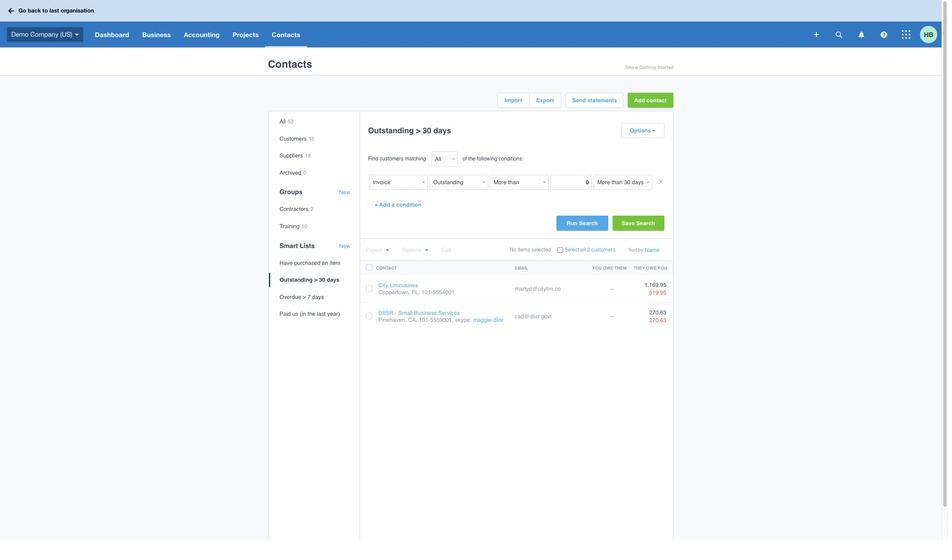 Task type: vqa. For each thing, say whether or not it's contained in the screenshot.


Task type: locate. For each thing, give the bounding box(es) containing it.
2 search from the left
[[636, 220, 655, 227]]

el image down the contact
[[652, 130, 656, 133]]

owe right they
[[646, 266, 657, 271]]

search
[[579, 220, 598, 227], [636, 220, 655, 227]]

1 vertical spatial customers
[[592, 247, 616, 253]]

days down the item
[[327, 277, 340, 283]]

us
[[292, 311, 298, 318]]

1 vertical spatial 2
[[587, 247, 590, 253]]

1 vertical spatial 30
[[319, 277, 325, 283]]

days up all text field
[[434, 126, 451, 135]]

export inside button
[[536, 97, 554, 104]]

search right save
[[636, 220, 655, 227]]

2 horizontal spatial days
[[434, 126, 451, 135]]

0 horizontal spatial outstanding > 30 days
[[280, 277, 340, 283]]

— for 270.63
[[609, 314, 615, 320]]

101- inside city limousines coppertown, fl, 101-5554001
[[422, 289, 433, 296]]

0 vertical spatial export button
[[530, 93, 561, 108]]

0 vertical spatial outstanding
[[368, 126, 414, 135]]

go
[[19, 7, 26, 14]]

1 search from the left
[[579, 220, 598, 227]]

0 vertical spatial —
[[609, 286, 615, 292]]

1 you from the left
[[593, 266, 602, 271]]

None checkbox
[[557, 248, 563, 253]]

1 horizontal spatial outstanding
[[368, 126, 414, 135]]

svg image inside demo company (us) popup button
[[75, 34, 79, 36]]

dashboard link
[[88, 22, 136, 48]]

options button for email
[[402, 247, 429, 253]]

options button left edit button at top
[[402, 247, 429, 253]]

hb button
[[920, 22, 942, 48]]

2 — from the top
[[609, 314, 615, 320]]

they
[[634, 266, 645, 271]]

0 vertical spatial add
[[634, 97, 645, 104]]

1 horizontal spatial >
[[314, 277, 318, 283]]

1 new from the top
[[339, 189, 350, 196]]

1 vertical spatial options
[[402, 247, 422, 253]]

coppertown,
[[379, 289, 410, 296]]

you down select all 2 customers
[[593, 266, 602, 271]]

1 horizontal spatial customers
[[592, 247, 616, 253]]

0 horizontal spatial the
[[308, 311, 316, 318]]

1 horizontal spatial add
[[634, 97, 645, 104]]

send statements
[[572, 97, 617, 104]]

diisr
[[493, 317, 504, 323]]

10
[[302, 224, 307, 230]]

1 vertical spatial new
[[339, 243, 350, 249]]

add left the contact
[[634, 97, 645, 104]]

0 vertical spatial contacts
[[272, 31, 300, 38]]

demo company (us)
[[11, 31, 72, 38]]

navigation containing dashboard
[[88, 22, 808, 48]]

0 horizontal spatial outstanding
[[280, 277, 313, 283]]

pinehaven,
[[379, 317, 407, 323]]

outstanding > 30 days down have purchased an item
[[280, 277, 340, 283]]

el image
[[652, 130, 656, 133], [386, 249, 389, 252]]

0 horizontal spatial svg image
[[75, 34, 79, 36]]

1 vertical spatial outstanding > 30 days
[[280, 277, 340, 283]]

customers right find
[[380, 156, 404, 162]]

1 vertical spatial export
[[366, 247, 382, 253]]

1 horizontal spatial the
[[468, 156, 476, 162]]

matching
[[405, 156, 426, 162]]

0 vertical spatial last
[[49, 7, 59, 14]]

company
[[30, 31, 58, 38]]

0 horizontal spatial el image
[[386, 249, 389, 252]]

0
[[303, 170, 306, 176]]

0 horizontal spatial 30
[[319, 277, 325, 283]]

edit button
[[442, 247, 451, 253]]

banner
[[0, 0, 942, 48]]

1 horizontal spatial options
[[630, 127, 651, 134]]

svg image inside go back to last organisation link
[[8, 8, 14, 14]]

contacts inside "dropdown button"
[[272, 31, 300, 38]]

outstanding > 30 days
[[368, 126, 451, 135], [280, 277, 340, 283]]

None text field
[[429, 175, 480, 190]]

0 vertical spatial new
[[339, 189, 350, 196]]

1 owe from the left
[[603, 266, 613, 271]]

0 vertical spatial options button
[[622, 124, 664, 138]]

0 vertical spatial business
[[142, 31, 171, 38]]

5559001,
[[430, 317, 454, 323]]

270.63
[[649, 309, 667, 316], [649, 318, 667, 324]]

1 new link from the top
[[339, 189, 350, 196]]

0 vertical spatial export
[[536, 97, 554, 104]]

export button right import button on the top right of the page
[[530, 93, 561, 108]]

the right (in
[[308, 311, 316, 318]]

new link for smart lists
[[339, 243, 350, 250]]

contacts
[[272, 31, 300, 38], [268, 58, 312, 70]]

svg image
[[814, 32, 819, 37], [75, 34, 79, 36]]

options button
[[622, 124, 664, 138], [402, 247, 429, 253]]

0 horizontal spatial you
[[593, 266, 602, 271]]

export right import button on the top right of the page
[[536, 97, 554, 104]]

show getting started
[[626, 65, 674, 70]]

1 horizontal spatial outstanding > 30 days
[[368, 126, 451, 135]]

new link
[[339, 189, 350, 196], [339, 243, 350, 250]]

el image inside export button
[[386, 249, 389, 252]]

1 horizontal spatial 30
[[423, 126, 431, 135]]

1 270.63 from the top
[[649, 309, 667, 316]]

All text field
[[431, 152, 450, 167]]

2 270.63 from the top
[[649, 318, 667, 324]]

101-
[[422, 289, 433, 296], [419, 317, 430, 323]]

1 horizontal spatial 2
[[587, 247, 590, 253]]

1 horizontal spatial last
[[317, 311, 326, 318]]

all
[[581, 247, 586, 253]]

15
[[309, 136, 315, 142]]

2 vertical spatial days
[[312, 294, 324, 300]]

export for the rightmost export button
[[536, 97, 554, 104]]

started
[[658, 65, 674, 70]]

1 horizontal spatial owe
[[646, 266, 657, 271]]

el image up contact at the left
[[386, 249, 389, 252]]

outstanding up overdue > 7 days at the bottom of the page
[[280, 277, 313, 283]]

email
[[515, 266, 528, 271]]

customers
[[380, 156, 404, 162], [592, 247, 616, 253]]

0 horizontal spatial owe
[[603, 266, 613, 271]]

add inside button
[[379, 202, 390, 208]]

maggie-diisr link
[[473, 317, 504, 323]]

0 vertical spatial days
[[434, 126, 451, 135]]

search right "run"
[[579, 220, 598, 227]]

owe left them
[[603, 266, 613, 271]]

last left year)
[[317, 311, 326, 318]]

days
[[434, 126, 451, 135], [327, 277, 340, 283], [312, 294, 324, 300]]

the right of
[[468, 156, 476, 162]]

101- down 'diisr - small business services' link
[[419, 317, 430, 323]]

30
[[423, 126, 431, 135], [319, 277, 325, 283]]

0 horizontal spatial last
[[49, 7, 59, 14]]

0 horizontal spatial 2
[[311, 207, 314, 213]]

> up matching
[[416, 126, 421, 135]]

0 horizontal spatial options button
[[402, 247, 429, 253]]

1 horizontal spatial search
[[636, 220, 655, 227]]

svg image
[[8, 8, 14, 14], [902, 30, 911, 39], [836, 31, 842, 38], [859, 31, 864, 38], [881, 31, 887, 38]]

customers 15
[[280, 135, 315, 142]]

1 vertical spatial —
[[609, 314, 615, 320]]

0 horizontal spatial >
[[303, 294, 306, 300]]

2 right contractors
[[311, 207, 314, 213]]

30 up matching
[[423, 126, 431, 135]]

edit
[[442, 247, 451, 253]]

2 right all
[[587, 247, 590, 253]]

contacts right projects popup button
[[272, 31, 300, 38]]

1 horizontal spatial export
[[536, 97, 554, 104]]

run search button
[[556, 216, 608, 231]]

1 vertical spatial new link
[[339, 243, 350, 250]]

2 new link from the top
[[339, 243, 350, 250]]

business inside dropdown button
[[142, 31, 171, 38]]

organisation
[[61, 7, 94, 14]]

export
[[536, 97, 554, 104], [366, 247, 382, 253]]

0 vertical spatial el image
[[652, 130, 656, 133]]

customers
[[280, 135, 307, 142]]

1 horizontal spatial el image
[[652, 130, 656, 133]]

0 vertical spatial 270.63
[[649, 309, 667, 316]]

export up contact at the left
[[366, 247, 382, 253]]

0 vertical spatial options
[[630, 127, 651, 134]]

last right 'to'
[[49, 7, 59, 14]]

business button
[[136, 22, 177, 48]]

show
[[626, 65, 638, 70]]

dashboard
[[95, 31, 129, 38]]

0 vertical spatial customers
[[380, 156, 404, 162]]

1 vertical spatial 101-
[[419, 317, 430, 323]]

1 vertical spatial >
[[314, 277, 318, 283]]

items
[[518, 247, 530, 253]]

1 vertical spatial last
[[317, 311, 326, 318]]

city
[[379, 282, 388, 289]]

1 — from the top
[[609, 286, 615, 292]]

diisr - small business services pinehaven, ca, 101-5559001, skype: maggie-diisr
[[379, 310, 504, 323]]

export button up contact at the left
[[366, 247, 389, 253]]

city limousines coppertown, fl, 101-5554001
[[379, 282, 455, 296]]

days right "7"
[[312, 294, 324, 300]]

> down have purchased an item
[[314, 277, 318, 283]]

have
[[280, 260, 293, 266]]

> left "7"
[[303, 294, 306, 300]]

by
[[639, 247, 644, 253]]

options for of the following conditions:
[[630, 127, 651, 134]]

navigation
[[88, 22, 808, 48]]

30 down an
[[319, 277, 325, 283]]

0 horizontal spatial add
[[379, 202, 390, 208]]

add right +
[[379, 202, 390, 208]]

condition
[[396, 202, 422, 208]]

1 horizontal spatial business
[[414, 310, 437, 317]]

1 vertical spatial add
[[379, 202, 390, 208]]

accounting button
[[177, 22, 226, 48]]

new link for groups
[[339, 189, 350, 196]]

2
[[311, 207, 314, 213], [587, 247, 590, 253]]

101- right "fl,"
[[422, 289, 433, 296]]

101- inside diisr - small business services pinehaven, ca, 101-5559001, skype: maggie-diisr
[[419, 317, 430, 323]]

show getting started link
[[626, 63, 674, 73]]

run search
[[567, 220, 598, 227]]

you up the '1,169.95'
[[658, 266, 667, 271]]

0 horizontal spatial search
[[579, 220, 598, 227]]

2 horizontal spatial >
[[416, 126, 421, 135]]

options button down add contact
[[622, 124, 664, 138]]

0 horizontal spatial export
[[366, 247, 382, 253]]

add contact
[[634, 97, 667, 104]]

2 owe from the left
[[646, 266, 657, 271]]

suppliers 19
[[280, 153, 311, 159]]

0 vertical spatial 101-
[[422, 289, 433, 296]]

0 horizontal spatial options
[[402, 247, 422, 253]]

1 horizontal spatial options button
[[622, 124, 664, 138]]

no
[[510, 247, 516, 253]]

save search
[[622, 220, 655, 227]]

outstanding > 30 days up matching
[[368, 126, 451, 135]]

0 vertical spatial the
[[468, 156, 476, 162]]

1 vertical spatial el image
[[386, 249, 389, 252]]

outstanding up "find customers matching"
[[368, 126, 414, 135]]

options left el image
[[402, 247, 422, 253]]

search for run search
[[579, 220, 598, 227]]

— for 1,169.95
[[609, 286, 615, 292]]

1 horizontal spatial days
[[327, 277, 340, 283]]

send statements button
[[566, 93, 623, 108]]

customers up you owe them
[[592, 247, 616, 253]]

add contact button
[[628, 93, 673, 108]]

1 vertical spatial export button
[[366, 247, 389, 253]]

0 horizontal spatial business
[[142, 31, 171, 38]]

projects
[[233, 31, 259, 38]]

archived 0
[[280, 170, 306, 176]]

save search button
[[613, 216, 664, 231]]

owe for they
[[646, 266, 657, 271]]

1 horizontal spatial you
[[658, 266, 667, 271]]

0 vertical spatial new link
[[339, 189, 350, 196]]

None text field
[[369, 175, 420, 190], [490, 175, 541, 190], [550, 175, 592, 190], [594, 175, 645, 190], [369, 175, 420, 190], [490, 175, 541, 190], [550, 175, 592, 190], [594, 175, 645, 190]]

an
[[322, 260, 328, 266]]

0 horizontal spatial days
[[312, 294, 324, 300]]

1 vertical spatial the
[[308, 311, 316, 318]]

0 vertical spatial 2
[[311, 207, 314, 213]]

1 vertical spatial days
[[327, 277, 340, 283]]

2 new from the top
[[339, 243, 350, 249]]

1 vertical spatial options button
[[402, 247, 429, 253]]

add
[[634, 97, 645, 104], [379, 202, 390, 208]]

1 vertical spatial business
[[414, 310, 437, 317]]

1 vertical spatial 270.63
[[649, 318, 667, 324]]

contacts down contacts "dropdown button"
[[268, 58, 312, 70]]

options down add contact
[[630, 127, 651, 134]]

export for the leftmost export button
[[366, 247, 382, 253]]



Task type: describe. For each thing, give the bounding box(es) containing it.
519.95
[[649, 290, 667, 296]]

all 53
[[280, 118, 294, 125]]

5554001
[[433, 289, 455, 296]]

them
[[615, 266, 627, 271]]

options button for of the following conditions:
[[622, 124, 664, 138]]

services
[[438, 310, 460, 317]]

2 inside contractors 2
[[311, 207, 314, 213]]

projects button
[[226, 22, 265, 48]]

accounting
[[184, 31, 220, 38]]

of the following conditions:
[[463, 156, 524, 162]]

demo
[[11, 31, 29, 38]]

navigation inside "banner"
[[88, 22, 808, 48]]

training 10
[[280, 223, 307, 230]]

all
[[280, 118, 286, 125]]

purchased
[[294, 260, 321, 266]]

no items selected
[[510, 247, 551, 253]]

contact
[[647, 97, 667, 104]]

lists
[[300, 242, 315, 249]]

19
[[305, 153, 311, 159]]

0 horizontal spatial export button
[[366, 247, 389, 253]]

options for email
[[402, 247, 422, 253]]

city limousines link
[[379, 282, 418, 289]]

new for smart lists
[[339, 243, 350, 249]]

a
[[392, 202, 395, 208]]

add inside button
[[634, 97, 645, 104]]

2 you from the left
[[658, 266, 667, 271]]

run
[[567, 220, 578, 227]]

you owe them
[[593, 266, 627, 271]]

1,169.95 519.95
[[645, 282, 667, 296]]

find
[[368, 156, 378, 162]]

save
[[622, 220, 635, 227]]

el image
[[425, 249, 429, 252]]

skype:
[[455, 317, 472, 323]]

0 vertical spatial >
[[416, 126, 421, 135]]

overdue
[[280, 294, 301, 300]]

cad@diisr.govt
[[515, 314, 552, 320]]

select
[[565, 247, 579, 253]]

new for groups
[[339, 189, 350, 196]]

selected
[[532, 247, 551, 253]]

overdue > 7 days
[[280, 294, 324, 300]]

owe for you
[[603, 266, 613, 271]]

import button
[[498, 93, 529, 108]]

following
[[477, 156, 497, 162]]

0 vertical spatial outstanding > 30 days
[[368, 126, 451, 135]]

+ add a condition
[[375, 202, 422, 208]]

they owe you
[[634, 266, 667, 271]]

go back to last organisation
[[19, 7, 94, 14]]

groups
[[280, 188, 303, 196]]

search for save search
[[636, 220, 655, 227]]

banner containing hb
[[0, 0, 942, 48]]

small
[[398, 310, 413, 317]]

contacts button
[[265, 22, 307, 48]]

conditions:
[[499, 156, 524, 162]]

statements
[[588, 97, 617, 104]]

el image for options
[[652, 130, 656, 133]]

diisr
[[379, 310, 393, 317]]

name button
[[645, 247, 660, 253]]

find customers matching
[[368, 156, 426, 162]]

sort
[[629, 247, 637, 253]]

last inside "banner"
[[49, 7, 59, 14]]

0 vertical spatial 30
[[423, 126, 431, 135]]

contractors 2
[[280, 206, 314, 213]]

1 horizontal spatial svg image
[[814, 32, 819, 37]]

1 horizontal spatial export button
[[530, 93, 561, 108]]

7
[[308, 294, 311, 300]]

hb
[[924, 30, 934, 38]]

contractors
[[280, 206, 309, 213]]

53
[[288, 119, 294, 125]]

training
[[280, 223, 300, 230]]

send
[[572, 97, 586, 104]]

1,169.95
[[645, 282, 667, 288]]

getting
[[640, 65, 656, 70]]

1 vertical spatial contacts
[[268, 58, 312, 70]]

demo company (us) button
[[0, 22, 88, 48]]

contact
[[376, 266, 397, 271]]

have purchased an item
[[280, 260, 340, 266]]

item
[[330, 260, 340, 266]]

back
[[28, 7, 41, 14]]

el image for export
[[386, 249, 389, 252]]

1 vertical spatial outstanding
[[280, 277, 313, 283]]

ca,
[[408, 317, 418, 323]]

+
[[375, 202, 378, 208]]

(in
[[300, 311, 306, 318]]

go back to last organisation link
[[5, 3, 99, 18]]

paid
[[280, 311, 291, 318]]

name
[[645, 247, 660, 253]]

business inside diisr - small business services pinehaven, ca, 101-5559001, skype: maggie-diisr
[[414, 310, 437, 317]]

suppliers
[[280, 153, 303, 159]]

0 horizontal spatial customers
[[380, 156, 404, 162]]

270.63 270.63
[[649, 309, 667, 324]]

martyd@citylim.co
[[515, 286, 561, 292]]

limousines
[[390, 282, 418, 289]]

+ add a condition button
[[368, 197, 428, 212]]

-
[[395, 310, 397, 317]]

sort by name
[[629, 247, 660, 253]]

fl,
[[412, 289, 420, 296]]

paid us (in the last year)
[[280, 311, 340, 318]]

2 vertical spatial >
[[303, 294, 306, 300]]



